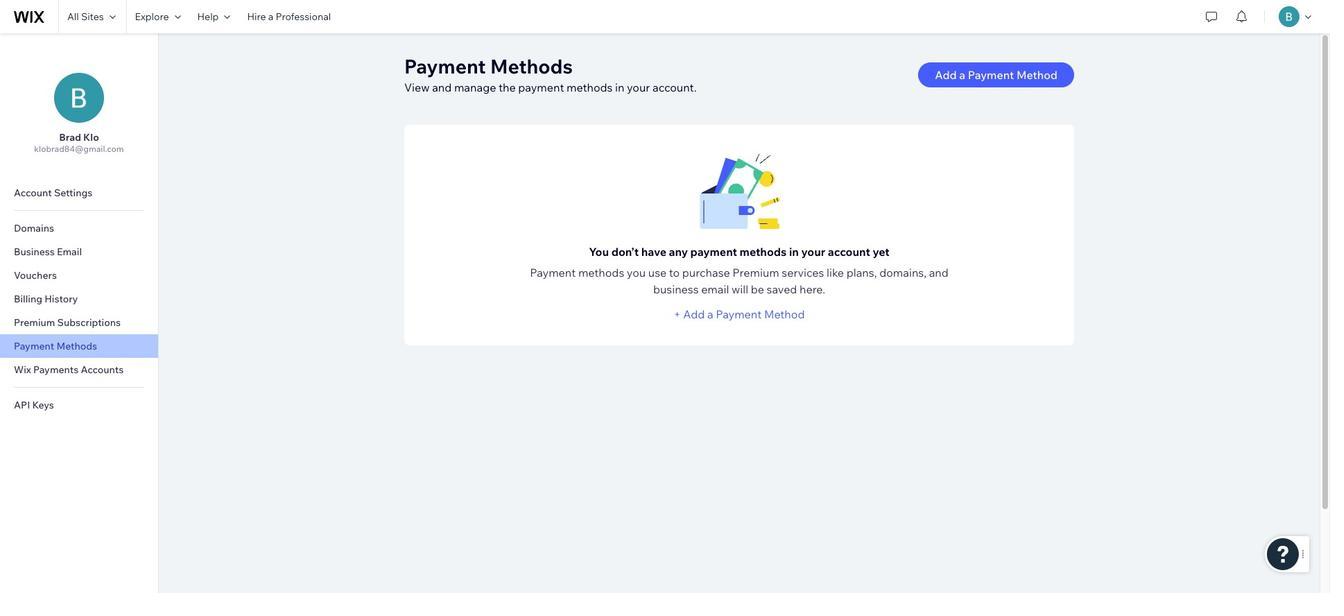 Task type: locate. For each thing, give the bounding box(es) containing it.
have
[[642, 245, 667, 259]]

payment inside payment methods view and manage the payment methods in your account.
[[404, 54, 486, 78]]

payment inside payment methods you use to purchase premium services like plans, domains, and business email will be saved here.
[[530, 266, 576, 280]]

2 vertical spatial methods
[[579, 266, 625, 280]]

methods up the wix payments accounts link
[[56, 340, 97, 352]]

saved
[[767, 282, 797, 296]]

0 vertical spatial a
[[268, 10, 274, 23]]

vouchers link
[[0, 264, 158, 287]]

1 vertical spatial premium
[[14, 316, 55, 329]]

business email
[[14, 246, 82, 258]]

a inside hire a professional link
[[268, 10, 274, 23]]

payment for payment methods view and manage the payment methods in your account.
[[404, 54, 486, 78]]

1 horizontal spatial a
[[708, 307, 714, 321]]

0 horizontal spatial in
[[615, 80, 625, 94]]

0 horizontal spatial your
[[627, 80, 650, 94]]

payment up 'purchase'
[[691, 245, 737, 259]]

klo
[[83, 131, 99, 144]]

your inside payment methods view and manage the payment methods in your account.
[[627, 80, 650, 94]]

view
[[404, 80, 430, 94]]

methods
[[490, 54, 573, 78], [56, 340, 97, 352]]

add inside add a payment method button
[[935, 68, 957, 82]]

0 vertical spatial your
[[627, 80, 650, 94]]

methods inside payment methods view and manage the payment methods in your account.
[[490, 54, 573, 78]]

payment methods
[[14, 340, 97, 352]]

1 vertical spatial your
[[802, 245, 826, 259]]

2 vertical spatial a
[[708, 307, 714, 321]]

premium inside payment methods you use to purchase premium services like plans, domains, and business email will be saved here.
[[733, 266, 780, 280]]

2 horizontal spatial a
[[960, 68, 966, 82]]

1 vertical spatial in
[[789, 245, 799, 259]]

premium
[[733, 266, 780, 280], [14, 316, 55, 329]]

0 horizontal spatial a
[[268, 10, 274, 23]]

1 vertical spatial add
[[684, 307, 705, 321]]

methods
[[567, 80, 613, 94], [740, 245, 787, 259], [579, 266, 625, 280]]

wix payments accounts link
[[0, 358, 158, 382]]

keys
[[32, 399, 54, 411]]

in left account.
[[615, 80, 625, 94]]

klobrad84@gmail.com
[[34, 144, 124, 154]]

vouchers
[[14, 269, 57, 282]]

help button
[[189, 0, 239, 33]]

0 horizontal spatial methods
[[56, 340, 97, 352]]

plans,
[[847, 266, 877, 280]]

+ add a payment method button
[[674, 306, 805, 323]]

settings
[[54, 187, 93, 199]]

1 vertical spatial a
[[960, 68, 966, 82]]

to
[[669, 266, 680, 280]]

business email link
[[0, 240, 158, 264]]

be
[[751, 282, 765, 296]]

in inside payment methods view and manage the payment methods in your account.
[[615, 80, 625, 94]]

domains,
[[880, 266, 927, 280]]

wix
[[14, 364, 31, 376]]

methods for payment methods
[[56, 340, 97, 352]]

payment
[[518, 80, 564, 94], [691, 245, 737, 259]]

0 horizontal spatial and
[[432, 80, 452, 94]]

sidebar element
[[0, 33, 159, 593]]

1 horizontal spatial premium
[[733, 266, 780, 280]]

and right domains,
[[929, 266, 949, 280]]

methods up the
[[490, 54, 573, 78]]

your left account.
[[627, 80, 650, 94]]

payment inside payment methods view and manage the payment methods in your account.
[[518, 80, 564, 94]]

0 horizontal spatial premium
[[14, 316, 55, 329]]

1 vertical spatial methods
[[56, 340, 97, 352]]

0 vertical spatial methods
[[490, 54, 573, 78]]

in
[[615, 80, 625, 94], [789, 245, 799, 259]]

methods inside 'sidebar' element
[[56, 340, 97, 352]]

0 horizontal spatial payment
[[518, 80, 564, 94]]

a
[[268, 10, 274, 23], [960, 68, 966, 82], [708, 307, 714, 321]]

0 vertical spatial and
[[432, 80, 452, 94]]

business
[[14, 246, 55, 258]]

0 vertical spatial add
[[935, 68, 957, 82]]

0 vertical spatial methods
[[567, 80, 613, 94]]

1 horizontal spatial method
[[1017, 68, 1058, 82]]

and right "view"
[[432, 80, 452, 94]]

1 vertical spatial and
[[929, 266, 949, 280]]

1 horizontal spatial methods
[[490, 54, 573, 78]]

premium subscriptions
[[14, 316, 121, 329]]

a for payment
[[960, 68, 966, 82]]

1 horizontal spatial add
[[935, 68, 957, 82]]

add inside + add a payment method button
[[684, 307, 705, 321]]

1 horizontal spatial and
[[929, 266, 949, 280]]

0 vertical spatial in
[[615, 80, 625, 94]]

all sites
[[67, 10, 104, 23]]

a inside + add a payment method button
[[708, 307, 714, 321]]

add a payment method button
[[919, 62, 1075, 87]]

billing history
[[14, 293, 78, 305]]

subscriptions
[[57, 316, 121, 329]]

all
[[67, 10, 79, 23]]

payment methods you use to purchase premium services like plans, domains, and business email will be saved here.
[[530, 266, 949, 296]]

1 vertical spatial methods
[[740, 245, 787, 259]]

0 horizontal spatial method
[[764, 307, 805, 321]]

0 horizontal spatial add
[[684, 307, 705, 321]]

your up services
[[802, 245, 826, 259]]

account.
[[653, 80, 697, 94]]

hire a professional link
[[239, 0, 339, 33]]

add
[[935, 68, 957, 82], [684, 307, 705, 321]]

you don't have any payment methods in your account yet
[[589, 245, 890, 259]]

1 vertical spatial payment
[[691, 245, 737, 259]]

premium down billing
[[14, 316, 55, 329]]

email
[[701, 282, 729, 296]]

and
[[432, 80, 452, 94], [929, 266, 949, 280]]

premium up the be
[[733, 266, 780, 280]]

a inside add a payment method button
[[960, 68, 966, 82]]

payment right the
[[518, 80, 564, 94]]

use
[[649, 266, 667, 280]]

payment
[[404, 54, 486, 78], [968, 68, 1015, 82], [530, 266, 576, 280], [716, 307, 762, 321], [14, 340, 54, 352]]

0 vertical spatial premium
[[733, 266, 780, 280]]

method
[[1017, 68, 1058, 82], [764, 307, 805, 321]]

in up services
[[789, 245, 799, 259]]

1 vertical spatial method
[[764, 307, 805, 321]]

methods inside payment methods you use to purchase premium services like plans, domains, and business email will be saved here.
[[579, 266, 625, 280]]

you
[[627, 266, 646, 280]]

0 vertical spatial payment
[[518, 80, 564, 94]]

account settings link
[[0, 181, 158, 205]]

and inside payment methods view and manage the payment methods in your account.
[[432, 80, 452, 94]]

your
[[627, 80, 650, 94], [802, 245, 826, 259]]

payment inside 'sidebar' element
[[14, 340, 54, 352]]



Task type: vqa. For each thing, say whether or not it's contained in the screenshot.
the left Inventory
no



Task type: describe. For each thing, give the bounding box(es) containing it.
payments
[[33, 364, 79, 376]]

payment methods view and manage the payment methods in your account.
[[404, 54, 697, 94]]

services
[[782, 266, 824, 280]]

payment methods link
[[0, 334, 158, 358]]

billing history link
[[0, 287, 158, 311]]

brad klo klobrad84@gmail.com
[[34, 131, 124, 154]]

premium subscriptions link
[[0, 311, 158, 334]]

1 horizontal spatial in
[[789, 245, 799, 259]]

like
[[827, 266, 844, 280]]

premium inside 'sidebar' element
[[14, 316, 55, 329]]

+
[[674, 307, 681, 321]]

manage
[[454, 80, 496, 94]]

account
[[14, 187, 52, 199]]

1 horizontal spatial payment
[[691, 245, 737, 259]]

yet
[[873, 245, 890, 259]]

purchase
[[683, 266, 730, 280]]

and inside payment methods you use to purchase premium services like plans, domains, and business email will be saved here.
[[929, 266, 949, 280]]

account
[[828, 245, 871, 259]]

api keys
[[14, 399, 54, 411]]

a for professional
[[268, 10, 274, 23]]

sites
[[81, 10, 104, 23]]

api keys link
[[0, 393, 158, 417]]

domains link
[[0, 216, 158, 240]]

methods for payment methods view and manage the payment methods in your account.
[[490, 54, 573, 78]]

account settings
[[14, 187, 93, 199]]

methods inside payment methods view and manage the payment methods in your account.
[[567, 80, 613, 94]]

help
[[197, 10, 219, 23]]

hire
[[247, 10, 266, 23]]

here.
[[800, 282, 826, 296]]

business
[[653, 282, 699, 296]]

payment for payment methods
[[14, 340, 54, 352]]

billing
[[14, 293, 42, 305]]

accounts
[[81, 364, 124, 376]]

1 horizontal spatial your
[[802, 245, 826, 259]]

+ add a payment method
[[674, 307, 805, 321]]

explore
[[135, 10, 169, 23]]

the
[[499, 80, 516, 94]]

you
[[589, 245, 609, 259]]

api
[[14, 399, 30, 411]]

add a payment method
[[935, 68, 1058, 82]]

professional
[[276, 10, 331, 23]]

email
[[57, 246, 82, 258]]

any
[[669, 245, 688, 259]]

wix payments accounts
[[14, 364, 124, 376]]

brad
[[59, 131, 81, 144]]

domains
[[14, 222, 54, 234]]

will
[[732, 282, 749, 296]]

payment for payment methods you use to purchase premium services like plans, domains, and business email will be saved here.
[[530, 266, 576, 280]]

0 vertical spatial method
[[1017, 68, 1058, 82]]

history
[[45, 293, 78, 305]]

don't
[[612, 245, 639, 259]]

hire a professional
[[247, 10, 331, 23]]



